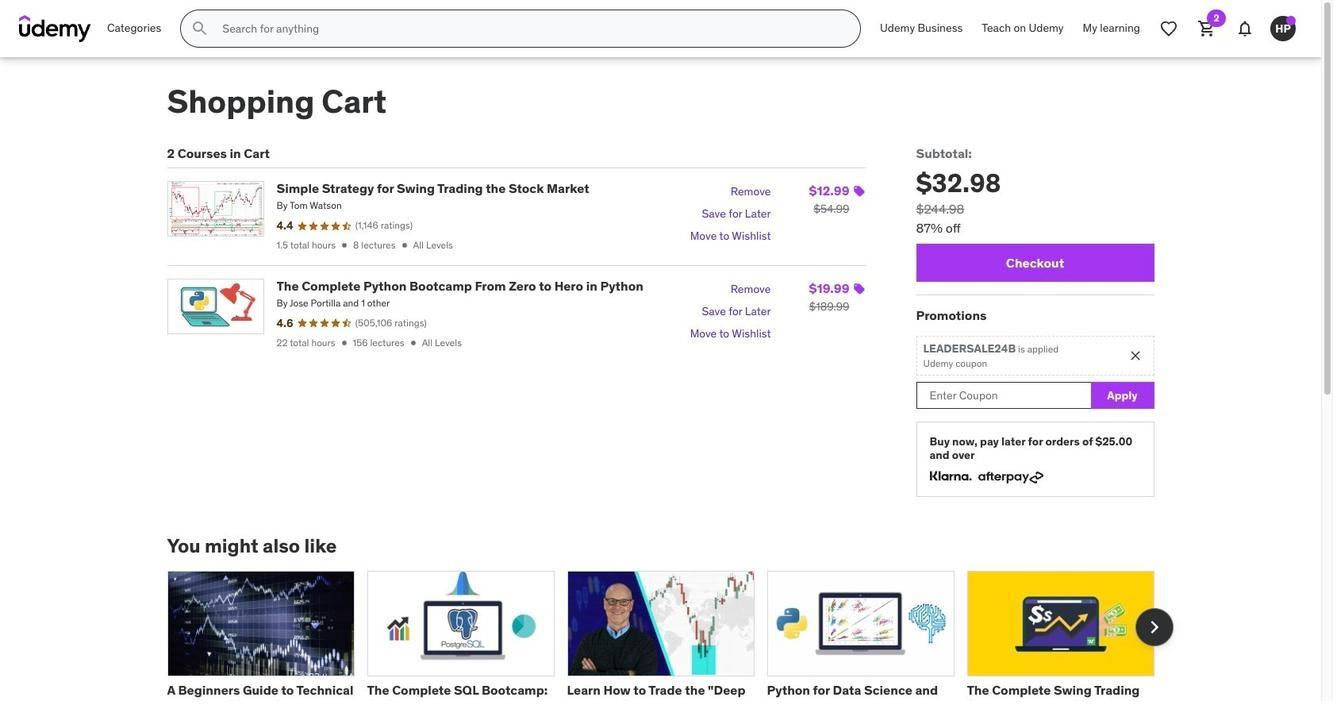 Task type: describe. For each thing, give the bounding box(es) containing it.
afterpay image
[[979, 472, 1044, 484]]

notifications image
[[1236, 19, 1255, 38]]

xxsmall image for 505,106 ratings element
[[339, 337, 350, 349]]

coupon icon image for 505,106 ratings element
[[853, 282, 866, 295]]

submit search image
[[191, 19, 210, 38]]

shopping cart with 2 items image
[[1198, 19, 1217, 38]]

carousel element
[[167, 571, 1174, 701]]

klarna image
[[930, 468, 972, 484]]

udemy image
[[19, 15, 91, 42]]

xxsmall image for 1,146 ratings element
[[399, 240, 410, 251]]

you have alerts image
[[1287, 16, 1297, 25]]



Task type: vqa. For each thing, say whether or not it's contained in the screenshot.
second xxsmall image from left
yes



Task type: locate. For each thing, give the bounding box(es) containing it.
Search for anything text field
[[219, 15, 842, 42]]

1 vertical spatial coupon icon image
[[853, 282, 866, 295]]

1 coupon icon image from the top
[[853, 185, 866, 198]]

Enter Coupon text field
[[917, 382, 1091, 409]]

wishlist image
[[1160, 19, 1179, 38]]

xxsmall image
[[399, 240, 410, 251], [408, 337, 419, 349]]

xxsmall image
[[339, 240, 350, 251], [339, 337, 350, 349]]

505,106 ratings element
[[355, 317, 427, 330]]

xxsmall image down 505,106 ratings element
[[408, 337, 419, 349]]

xxsmall image for 1,146 ratings element
[[339, 240, 350, 251]]

2 coupon icon image from the top
[[853, 282, 866, 295]]

xxsmall image for 505,106 ratings element
[[408, 337, 419, 349]]

coupon icon image for 1,146 ratings element
[[853, 185, 866, 198]]

small image
[[1129, 348, 1144, 364]]

next image
[[1142, 614, 1168, 640]]

0 vertical spatial xxsmall image
[[399, 240, 410, 251]]

1 vertical spatial xxsmall image
[[408, 337, 419, 349]]

xxsmall image down 1,146 ratings element
[[399, 240, 410, 251]]

0 vertical spatial coupon icon image
[[853, 185, 866, 198]]

coupon icon image
[[853, 185, 866, 198], [853, 282, 866, 295]]

1 vertical spatial xxsmall image
[[339, 337, 350, 349]]

0 vertical spatial xxsmall image
[[339, 240, 350, 251]]

1,146 ratings element
[[355, 219, 413, 233]]



